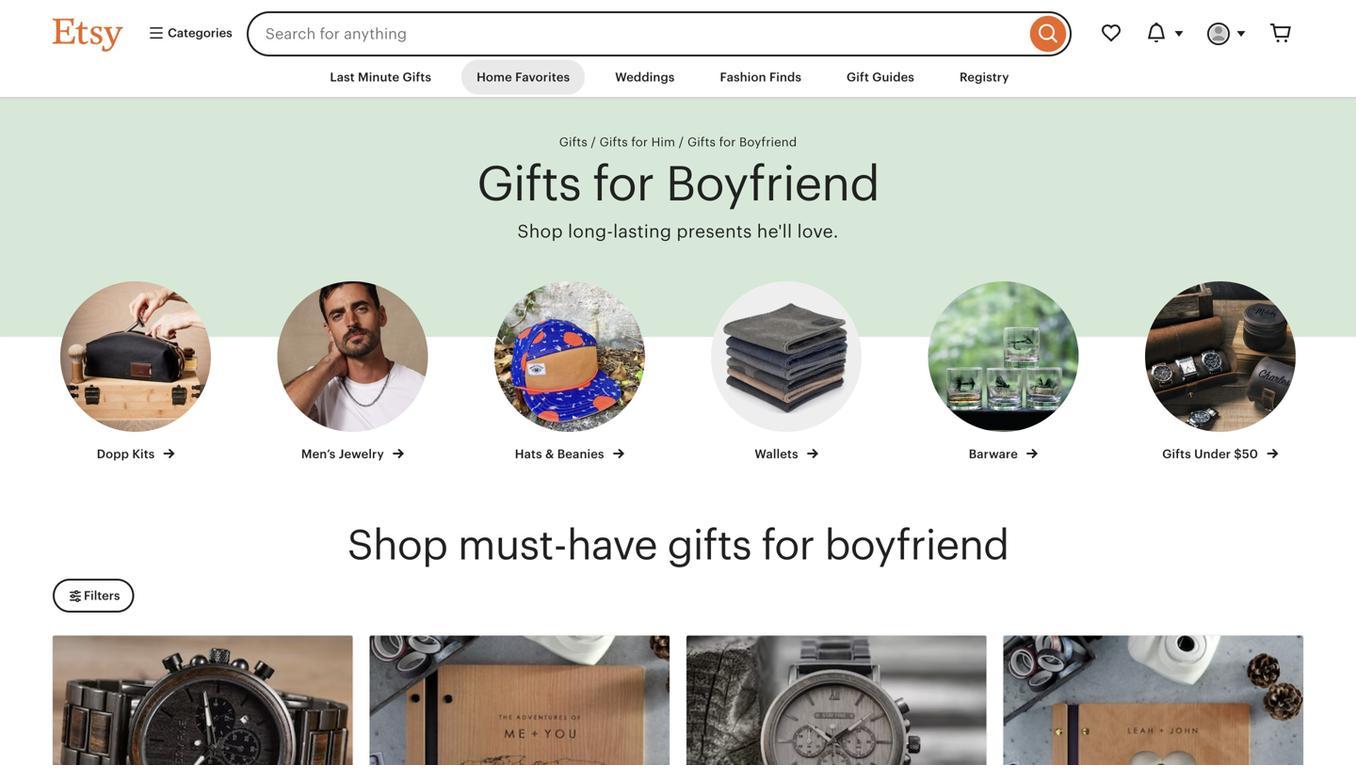 Task type: vqa. For each thing, say whether or not it's contained in the screenshot.
Shop related to Shop long-lasting presents he'll love.
yes



Task type: locate. For each thing, give the bounding box(es) containing it.
he'll
[[757, 221, 792, 241]]

menu bar
[[19, 57, 1337, 99]]

1 horizontal spatial shop
[[517, 221, 563, 241]]

Search for anything text field
[[247, 11, 1026, 57]]

gifts left under
[[1163, 447, 1191, 462]]

gifts right gifts link
[[600, 135, 628, 149]]

gifts for boyfriend down him
[[477, 156, 880, 211]]

for down gifts for him
[[593, 156, 654, 211]]

gifts for boyfriend down fashion at the right top of the page
[[688, 135, 797, 149]]

gifts for him link
[[600, 135, 675, 149]]

gifts left gifts for him link
[[559, 135, 588, 149]]

guides
[[872, 70, 915, 84]]

gifts for him
[[600, 135, 675, 149]]

home
[[477, 70, 512, 84]]

boyfriend down fashion finds link
[[739, 135, 797, 149]]

gifts for boyfriend
[[688, 135, 797, 149], [477, 156, 880, 211]]

categories banner
[[19, 0, 1337, 57]]

0 horizontal spatial shop
[[347, 522, 448, 569]]

2 adventure book scrapbook couples gift for boyfriend, anniversary gifts couples, personalized gift, valentines day gift for him image from the left
[[1004, 636, 1304, 766]]

gifts right minute
[[403, 70, 431, 84]]

barware link
[[912, 282, 1095, 463]]

filters
[[84, 589, 120, 603]]

fashion finds link
[[706, 60, 816, 94]]

0 horizontal spatial adventure book scrapbook couples gift for boyfriend, anniversary gifts couples, personalized gift, valentines day gift for him image
[[370, 636, 670, 766]]

shop
[[517, 221, 563, 241], [347, 522, 448, 569]]

adventure book scrapbook couples gift for boyfriend, anniversary gifts couples, personalized gift, valentines day gift for him image
[[370, 636, 670, 766], [1004, 636, 1304, 766]]

anniversary gift for him,wood watch,personalized watch,engraved watch,wooden watch,groomsmen watch,mens watch,boyfriend gift,gift for dad image
[[687, 636, 987, 766]]

filters button
[[53, 579, 134, 614]]

lasting
[[613, 221, 672, 241]]

finds
[[769, 70, 802, 84]]

1 horizontal spatial adventure book scrapbook couples gift for boyfriend, anniversary gifts couples, personalized gift, valentines day gift for him image
[[1004, 636, 1304, 766]]

him
[[651, 135, 675, 149]]

None search field
[[247, 11, 1072, 57]]

wallets link
[[695, 282, 878, 463]]

$50
[[1234, 447, 1258, 462]]

1 vertical spatial gifts for boyfriend
[[477, 156, 880, 211]]

love.
[[797, 221, 839, 241]]

dopp
[[97, 447, 129, 462]]

fashion
[[720, 70, 766, 84]]

for
[[631, 135, 648, 149], [719, 135, 736, 149], [593, 156, 654, 211], [762, 522, 814, 569]]

gift
[[847, 70, 869, 84]]

last minute gifts link
[[316, 60, 446, 94]]

boyfriend
[[739, 135, 797, 149], [666, 156, 880, 211]]

wallets
[[755, 447, 801, 462]]

gifts inside last minute gifts link
[[403, 70, 431, 84]]

0 vertical spatial shop
[[517, 221, 563, 241]]

none search field inside categories banner
[[247, 11, 1072, 57]]

1 vertical spatial shop
[[347, 522, 448, 569]]

have
[[567, 522, 657, 569]]

gifts
[[403, 70, 431, 84], [559, 135, 588, 149], [600, 135, 628, 149], [688, 135, 716, 149], [477, 156, 581, 211], [1163, 447, 1191, 462]]

long-
[[568, 221, 613, 241]]

dopp kits
[[97, 447, 158, 462]]

men's jewelry link
[[261, 282, 444, 463]]

0 vertical spatial gifts for boyfriend
[[688, 135, 797, 149]]

wood watch,personalized watch,engraved watch,wooden watch,groomsmen watch,mens watch,boyfriend gift for men,wedding anniversary gift for him image
[[53, 636, 353, 766]]

categories
[[165, 26, 232, 40]]

boyfriend up he'll
[[666, 156, 880, 211]]

beanies
[[557, 447, 604, 462]]

hats & beanies link
[[478, 282, 661, 463]]



Task type: describe. For each thing, give the bounding box(es) containing it.
gifts under $50
[[1163, 447, 1262, 462]]

gifts inside gifts under $50 link
[[1163, 447, 1191, 462]]

shop must-have gifts for boyfriend
[[347, 522, 1009, 569]]

gift guides
[[847, 70, 915, 84]]

registry link
[[946, 60, 1023, 94]]

home favorites link
[[463, 60, 584, 94]]

fashion finds
[[720, 70, 802, 84]]

gifts right him
[[688, 135, 716, 149]]

registry
[[960, 70, 1009, 84]]

presents
[[677, 221, 752, 241]]

categories button
[[134, 17, 241, 51]]

for left him
[[631, 135, 648, 149]]

barware
[[969, 447, 1021, 462]]

shop long-lasting presents he'll love.
[[517, 221, 839, 241]]

boyfriend
[[825, 522, 1009, 569]]

kits
[[132, 447, 155, 462]]

gifts
[[667, 522, 751, 569]]

men's
[[301, 447, 336, 462]]

hats & beanies
[[515, 447, 607, 462]]

dopp kits link
[[44, 282, 227, 463]]

shop for shop long-lasting presents he'll love.
[[517, 221, 563, 241]]

hats
[[515, 447, 542, 462]]

gifts under $50 link
[[1129, 282, 1312, 463]]

&
[[545, 447, 554, 462]]

gift guides link
[[833, 60, 929, 94]]

0 vertical spatial boyfriend
[[739, 135, 797, 149]]

weddings
[[615, 70, 675, 84]]

favorites
[[515, 70, 570, 84]]

under
[[1194, 447, 1231, 462]]

1 vertical spatial boyfriend
[[666, 156, 880, 211]]

for right him
[[719, 135, 736, 149]]

menu bar containing last minute gifts
[[19, 57, 1337, 99]]

last minute gifts
[[330, 70, 431, 84]]

for right gifts
[[762, 522, 814, 569]]

home favorites
[[477, 70, 570, 84]]

jewelry
[[339, 447, 384, 462]]

gifts down gifts link
[[477, 156, 581, 211]]

last
[[330, 70, 355, 84]]

men's jewelry
[[301, 447, 387, 462]]

1 adventure book scrapbook couples gift for boyfriend, anniversary gifts couples, personalized gift, valentines day gift for him image from the left
[[370, 636, 670, 766]]

gifts link
[[559, 135, 588, 149]]

shop for shop must-have gifts for boyfriend
[[347, 522, 448, 569]]

must-
[[458, 522, 567, 569]]

minute
[[358, 70, 400, 84]]

weddings link
[[601, 60, 689, 94]]



